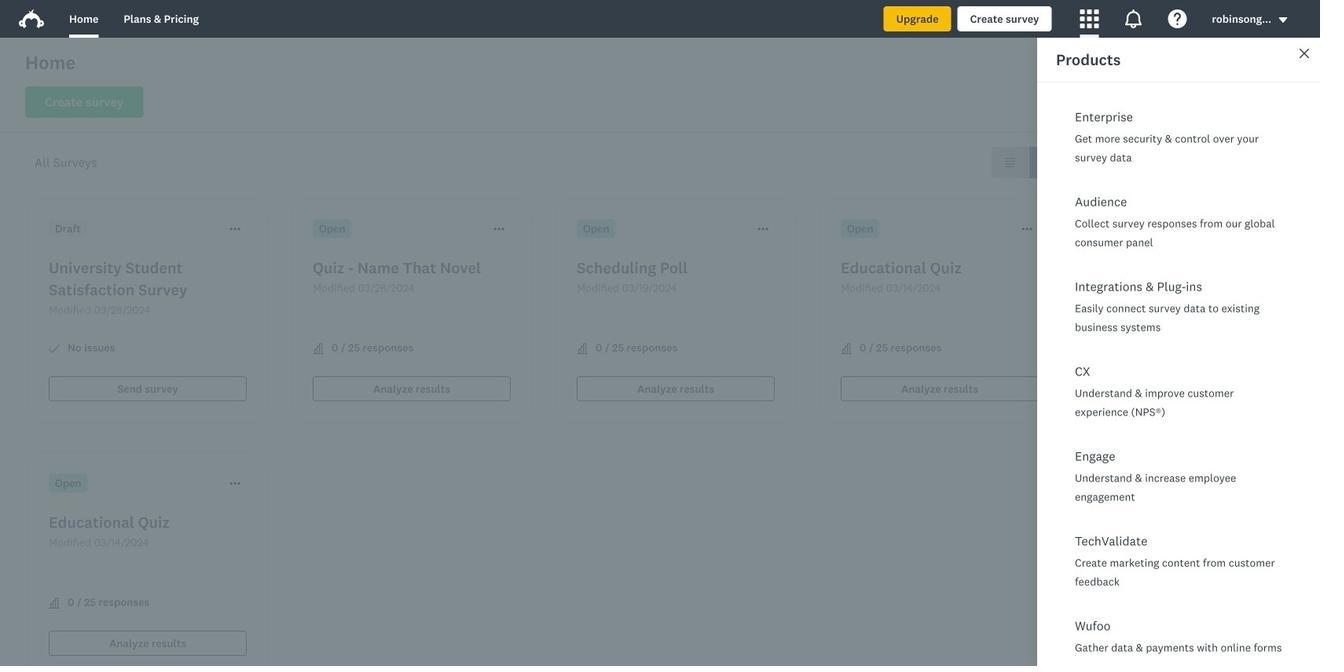 Task type: locate. For each thing, give the bounding box(es) containing it.
brand logo image
[[19, 6, 44, 31], [19, 9, 44, 28]]

response count image
[[577, 343, 588, 354], [49, 598, 60, 609]]

dropdown arrow icon image
[[1278, 15, 1289, 26], [1279, 17, 1287, 23]]

1 vertical spatial response count image
[[49, 598, 60, 609]]

1 horizontal spatial response count image
[[577, 343, 588, 354]]

0 horizontal spatial response count image
[[49, 598, 60, 609]]

response count image
[[313, 343, 324, 354], [577, 343, 588, 354], [841, 343, 852, 354], [313, 343, 324, 354], [841, 343, 852, 354], [49, 598, 60, 609]]

Search text field
[[1098, 87, 1255, 119]]

products icon image
[[1080, 9, 1099, 28], [1080, 9, 1099, 28]]

dialog
[[1037, 38, 1320, 666]]

0 vertical spatial response count image
[[577, 343, 588, 354]]

group
[[992, 147, 1066, 178]]

close image
[[1298, 47, 1311, 60], [1300, 49, 1309, 58]]



Task type: describe. For each thing, give the bounding box(es) containing it.
notification center icon image
[[1124, 9, 1143, 28]]

no issues image
[[49, 343, 60, 354]]

help icon image
[[1168, 9, 1187, 28]]

search image
[[1085, 97, 1098, 109]]

2 brand logo image from the top
[[19, 9, 44, 28]]

response based pricing icon image
[[1106, 450, 1157, 500]]

1 brand logo image from the top
[[19, 6, 44, 31]]

search image
[[1085, 97, 1098, 109]]



Task type: vqa. For each thing, say whether or not it's contained in the screenshot.
second Brand logo from the bottom
yes



